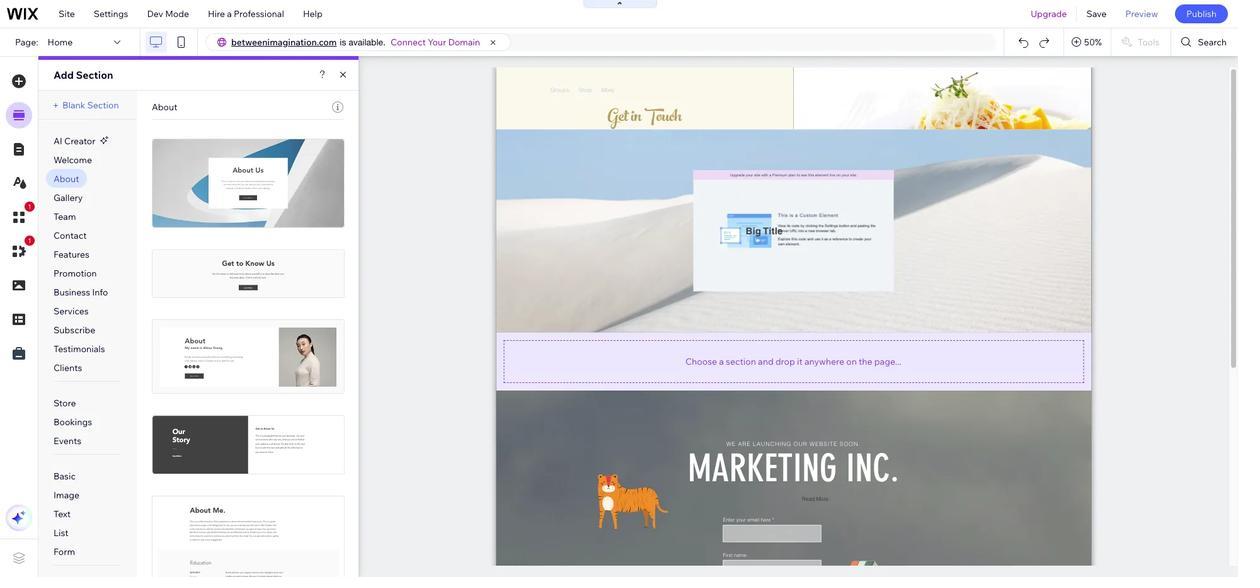 Task type: describe. For each thing, give the bounding box(es) containing it.
add section
[[54, 69, 113, 81]]

form
[[54, 547, 75, 558]]

is
[[340, 37, 346, 47]]

section for add section
[[76, 69, 113, 81]]

blank section
[[62, 100, 119, 111]]

dev
[[147, 8, 163, 20]]

promotion
[[54, 268, 97, 279]]

features
[[54, 249, 89, 260]]

choose a section and drop it anywhere on the page...
[[686, 356, 902, 367]]

page...
[[875, 356, 902, 367]]

text
[[54, 509, 71, 520]]

business
[[54, 287, 90, 298]]

hire
[[208, 8, 225, 20]]

a for section
[[719, 356, 724, 367]]

a for professional
[[227, 8, 232, 20]]

upgrade
[[1031, 8, 1068, 20]]

1 1 from the top
[[28, 203, 32, 211]]

choose
[[686, 356, 717, 367]]

the
[[859, 356, 873, 367]]

creator
[[64, 136, 96, 147]]

connect
[[391, 37, 426, 48]]

save button
[[1078, 0, 1117, 28]]

image
[[54, 490, 80, 501]]

bookings
[[54, 417, 92, 428]]

welcome
[[54, 154, 92, 166]]

on
[[847, 356, 857, 367]]

list
[[54, 528, 69, 539]]

ai creator
[[54, 136, 96, 147]]

it
[[797, 356, 803, 367]]

add
[[54, 69, 74, 81]]

section for blank section
[[87, 100, 119, 111]]

2 1 from the top
[[28, 237, 32, 245]]

preview
[[1126, 8, 1159, 20]]

2 1 button from the top
[[6, 236, 35, 265]]

dev mode
[[147, 8, 189, 20]]

available.
[[349, 37, 386, 47]]

blank
[[62, 100, 85, 111]]

tools
[[1138, 37, 1160, 48]]

store
[[54, 398, 76, 409]]

gallery
[[54, 192, 83, 204]]

subscribe
[[54, 325, 95, 336]]

team
[[54, 211, 76, 223]]

0 horizontal spatial about
[[54, 173, 79, 185]]

0 vertical spatial about
[[152, 101, 177, 113]]

preview button
[[1117, 0, 1168, 28]]



Task type: vqa. For each thing, say whether or not it's contained in the screenshot.
Mask to the right
no



Task type: locate. For each thing, give the bounding box(es) containing it.
basic
[[54, 471, 76, 482]]

0 vertical spatial a
[[227, 8, 232, 20]]

1 1 button from the top
[[6, 202, 35, 231]]

events
[[54, 436, 81, 447]]

0 vertical spatial 1
[[28, 203, 32, 211]]

anywhere
[[805, 356, 845, 367]]

your
[[428, 37, 447, 48]]

home
[[48, 37, 73, 48]]

1 horizontal spatial a
[[719, 356, 724, 367]]

0 vertical spatial 1 button
[[6, 202, 35, 231]]

publish
[[1187, 8, 1217, 20]]

section
[[76, 69, 113, 81], [87, 100, 119, 111]]

ai
[[54, 136, 62, 147]]

betweenimagination.com
[[231, 37, 337, 48]]

services
[[54, 306, 89, 317]]

1 horizontal spatial about
[[152, 101, 177, 113]]

a
[[227, 8, 232, 20], [719, 356, 724, 367]]

search button
[[1172, 28, 1239, 56]]

settings
[[94, 8, 128, 20]]

1 button left features
[[6, 236, 35, 265]]

section
[[726, 356, 756, 367]]

help
[[303, 8, 323, 20]]

a left section
[[719, 356, 724, 367]]

a right hire at the top left of page
[[227, 8, 232, 20]]

1 button left team
[[6, 202, 35, 231]]

contact
[[54, 230, 87, 241]]

1 vertical spatial about
[[54, 173, 79, 185]]

clients
[[54, 362, 82, 374]]

testimonials
[[54, 344, 105, 355]]

1 left 'contact'
[[28, 237, 32, 245]]

mode
[[165, 8, 189, 20]]

1 vertical spatial a
[[719, 356, 724, 367]]

50%
[[1085, 37, 1102, 48]]

about
[[152, 101, 177, 113], [54, 173, 79, 185]]

section up blank section
[[76, 69, 113, 81]]

1 vertical spatial 1
[[28, 237, 32, 245]]

tools button
[[1112, 28, 1171, 56]]

1 vertical spatial section
[[87, 100, 119, 111]]

save
[[1087, 8, 1107, 20]]

drop
[[776, 356, 795, 367]]

0 vertical spatial section
[[76, 69, 113, 81]]

info
[[92, 287, 108, 298]]

professional
[[234, 8, 284, 20]]

50% button
[[1065, 28, 1111, 56]]

site
[[59, 8, 75, 20]]

0 horizontal spatial a
[[227, 8, 232, 20]]

business info
[[54, 287, 108, 298]]

domain
[[448, 37, 480, 48]]

1 button
[[6, 202, 35, 231], [6, 236, 35, 265]]

1
[[28, 203, 32, 211], [28, 237, 32, 245]]

1 left gallery
[[28, 203, 32, 211]]

search
[[1199, 37, 1227, 48]]

hire a professional
[[208, 8, 284, 20]]

1 vertical spatial 1 button
[[6, 236, 35, 265]]

and
[[758, 356, 774, 367]]

publish button
[[1176, 4, 1229, 23]]

section right the blank
[[87, 100, 119, 111]]

is available. connect your domain
[[340, 37, 480, 48]]



